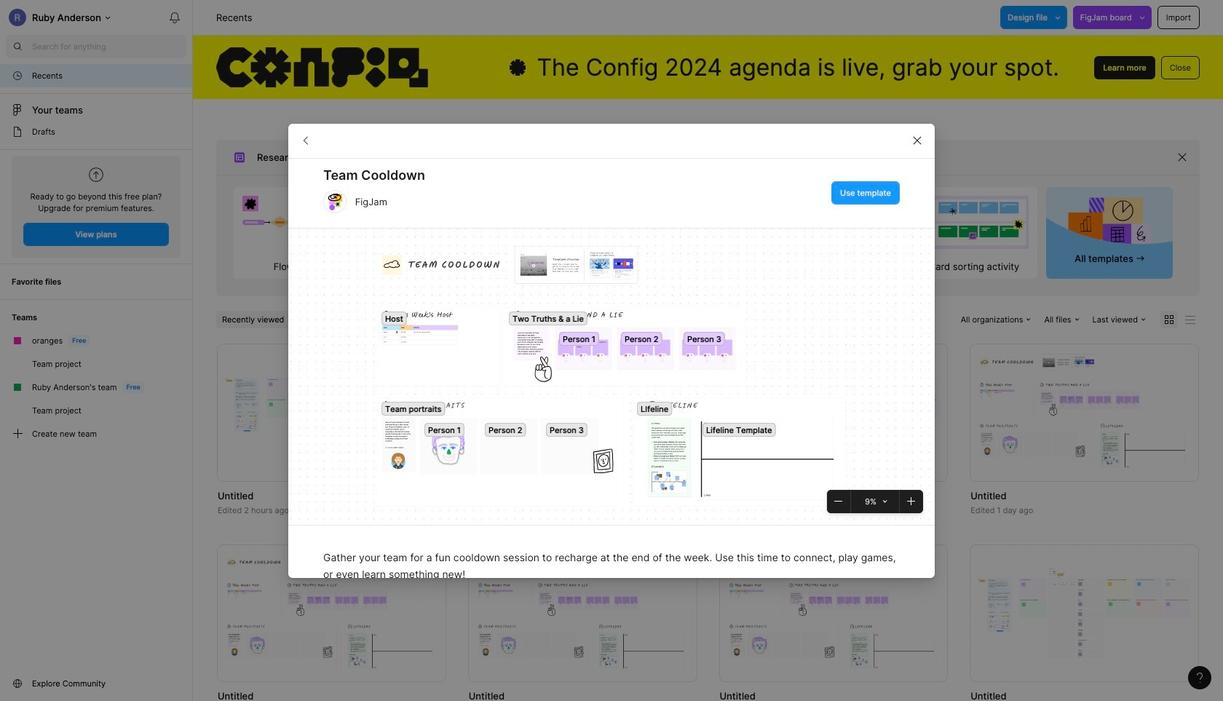 Task type: locate. For each thing, give the bounding box(es) containing it.
0 horizontal spatial search 32 image
[[6, 35, 29, 58]]

search 32 image
[[6, 35, 29, 58], [571, 146, 594, 169]]

search 32 image up project retrospective image
[[571, 146, 594, 169]]

select zoom level image
[[883, 499, 887, 503]]

0 vertical spatial search 32 image
[[6, 35, 29, 58]]

dialog
[[288, 123, 935, 701]]

see all all templates image
[[1068, 196, 1151, 251]]

Search for anything text field
[[32, 41, 186, 52]]

search 32 image up the recent 16 image
[[6, 35, 29, 58]]

brainstorm crazy 8s image
[[640, 187, 766, 258]]

1 vertical spatial search 32 image
[[571, 146, 594, 169]]

community 16 image
[[12, 678, 23, 689]]

1 horizontal spatial search 32 image
[[571, 146, 594, 169]]

grid
[[194, 344, 1222, 701]]

thumbnail image
[[218, 344, 445, 481], [469, 344, 696, 481], [720, 344, 947, 481], [971, 344, 1198, 481], [218, 545, 445, 682], [469, 545, 696, 682], [720, 545, 947, 682], [971, 545, 1198, 682]]



Task type: describe. For each thing, give the bounding box(es) containing it.
project retrospective image
[[505, 187, 631, 258]]

page 16 image
[[12, 126, 23, 138]]

recent 16 image
[[12, 70, 23, 82]]

card sorting activity image
[[911, 187, 1037, 258]]

user interview image
[[776, 187, 902, 258]]

flow chart image
[[234, 187, 360, 258]]

quarterly brainstorm image
[[369, 187, 495, 258]]

bell 32 image
[[163, 6, 186, 29]]



Task type: vqa. For each thing, say whether or not it's contained in the screenshot.
Team charter "image"
no



